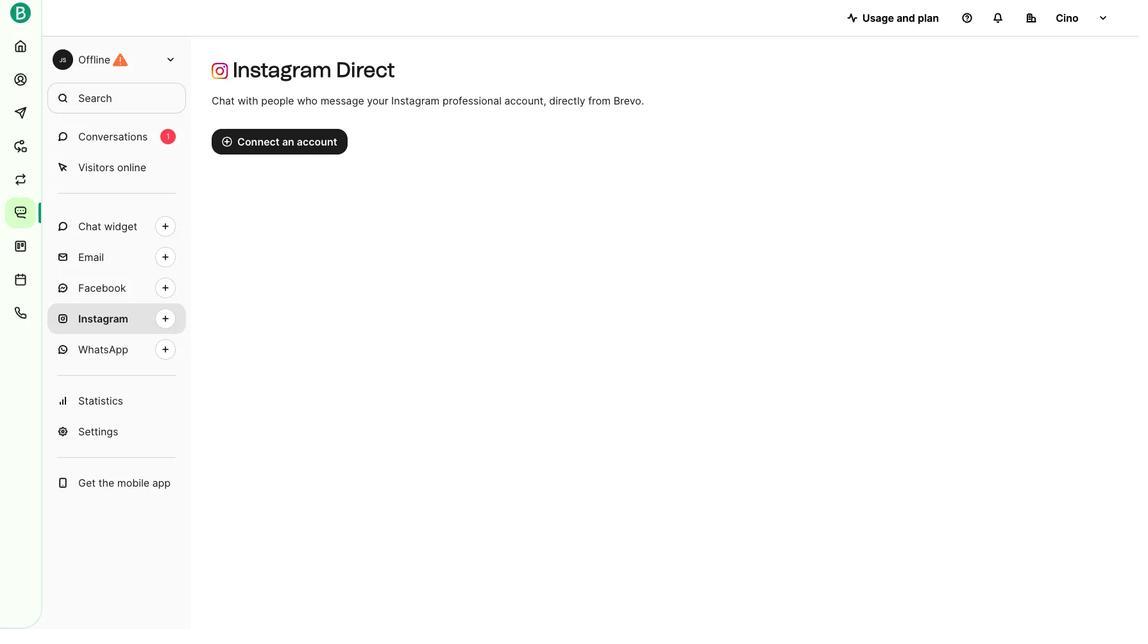 Task type: locate. For each thing, give the bounding box(es) containing it.
visitors
[[78, 161, 114, 174]]

instagram right your
[[391, 94, 440, 107]]

search link
[[47, 83, 186, 114]]

from
[[589, 94, 611, 107]]

0 horizontal spatial chat
[[78, 220, 101, 233]]

instagram up whatsapp
[[78, 312, 128, 325]]

conversations
[[78, 130, 148, 143]]

facebook link
[[47, 273, 186, 304]]

visitors online
[[78, 161, 146, 174]]

2 vertical spatial instagram
[[78, 312, 128, 325]]

0 vertical spatial chat
[[212, 94, 235, 107]]

instagram for instagram direct
[[233, 58, 332, 82]]

people
[[261, 94, 294, 107]]

offline
[[78, 53, 110, 66]]

direct
[[336, 58, 395, 82]]

chat for chat widget
[[78, 220, 101, 233]]

chat widget
[[78, 220, 137, 233]]

get the mobile app
[[78, 477, 171, 490]]

chat for chat with people who message your instagram professional account, directly from brevo.
[[212, 94, 235, 107]]

connect an account
[[237, 135, 337, 148]]

chat inside chat widget link
[[78, 220, 101, 233]]

and
[[897, 12, 916, 24]]

0 vertical spatial instagram
[[233, 58, 332, 82]]

usage and plan button
[[837, 5, 950, 31]]

1 horizontal spatial instagram
[[233, 58, 332, 82]]

chat left 'with'
[[212, 94, 235, 107]]

settings
[[78, 425, 118, 438]]

instagram image
[[212, 63, 228, 79]]

chat
[[212, 94, 235, 107], [78, 220, 101, 233]]

instagram for instagram
[[78, 312, 128, 325]]

chat up the email
[[78, 220, 101, 233]]

1 vertical spatial chat
[[78, 220, 101, 233]]

0 horizontal spatial instagram
[[78, 312, 128, 325]]

chat with people who message your instagram professional account, directly from brevo.
[[212, 94, 644, 107]]

2 horizontal spatial instagram
[[391, 94, 440, 107]]

1 horizontal spatial chat
[[212, 94, 235, 107]]

whatsapp
[[78, 343, 128, 356]]

instagram up people
[[233, 58, 332, 82]]

1 vertical spatial instagram
[[391, 94, 440, 107]]

email
[[78, 251, 104, 264]]

instagram
[[233, 58, 332, 82], [391, 94, 440, 107], [78, 312, 128, 325]]

statistics link
[[47, 386, 186, 416]]

professional
[[443, 94, 502, 107]]

connect
[[237, 135, 280, 148]]

the
[[99, 477, 114, 490]]



Task type: describe. For each thing, give the bounding box(es) containing it.
brevo.
[[614, 94, 644, 107]]

get
[[78, 477, 96, 490]]

who
[[297, 94, 318, 107]]

an
[[282, 135, 294, 148]]

search
[[78, 92, 112, 105]]

1
[[166, 132, 170, 141]]

email link
[[47, 242, 186, 273]]

with
[[238, 94, 258, 107]]

chat widget link
[[47, 211, 186, 242]]

account,
[[505, 94, 547, 107]]

directly
[[549, 94, 586, 107]]

app
[[152, 477, 171, 490]]

whatsapp link
[[47, 334, 186, 365]]

instagram link
[[47, 304, 186, 334]]

account
[[297, 135, 337, 148]]

message
[[321, 94, 364, 107]]

statistics
[[78, 395, 123, 407]]

facebook
[[78, 282, 126, 295]]

online
[[117, 161, 146, 174]]

usage and plan
[[863, 12, 939, 24]]

cino
[[1056, 12, 1079, 24]]

settings link
[[47, 416, 186, 447]]

widget
[[104, 220, 137, 233]]

instagram direct
[[233, 58, 395, 82]]

your
[[367, 94, 389, 107]]

mobile
[[117, 477, 150, 490]]

connect an account link
[[212, 129, 348, 155]]

plan
[[918, 12, 939, 24]]

usage
[[863, 12, 894, 24]]

visitors online link
[[47, 152, 186, 183]]

get the mobile app link
[[47, 468, 186, 499]]

cino button
[[1016, 5, 1119, 31]]

js
[[59, 56, 66, 63]]



Task type: vqa. For each thing, say whether or not it's contained in the screenshot.
second Chatbot from the bottom
no



